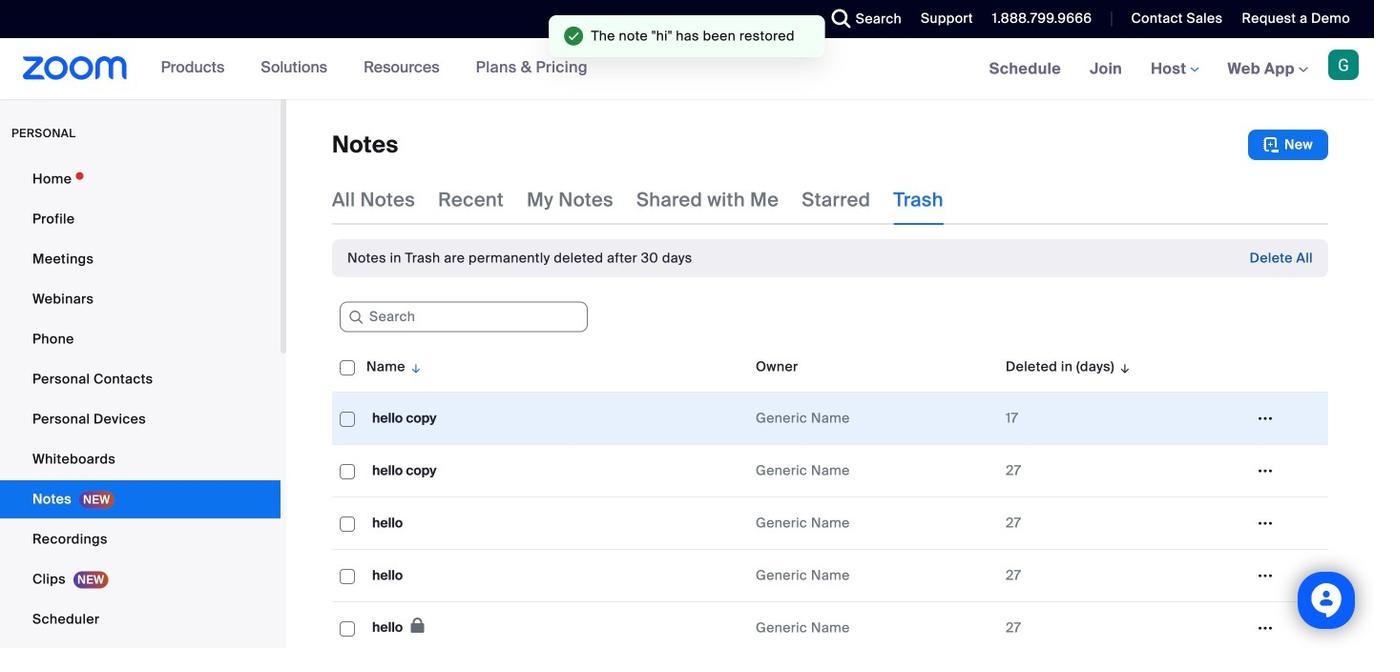 Task type: vqa. For each thing, say whether or not it's contained in the screenshot.
Sign In to the bottom
no



Task type: describe. For each thing, give the bounding box(es) containing it.
1 more options for hello image from the top
[[1250, 515, 1281, 533]]

meetings navigation
[[975, 38, 1374, 101]]

tabs of all notes page tab list
[[332, 176, 944, 225]]

1 arrow down image from the left
[[405, 356, 423, 379]]

2 more options for hello image from the top
[[1250, 568, 1281, 585]]

more options for hello image
[[1250, 620, 1281, 637]]

product information navigation
[[147, 38, 602, 99]]

profile picture image
[[1328, 50, 1359, 80]]

more options for hello copy image
[[1250, 410, 1281, 428]]



Task type: locate. For each thing, give the bounding box(es) containing it.
1 vertical spatial more options for hello image
[[1250, 568, 1281, 585]]

1 horizontal spatial arrow down image
[[1115, 356, 1132, 379]]

more options for hello image down more options for hello copy icon
[[1250, 515, 1281, 533]]

zoom logo image
[[23, 56, 128, 80]]

more options for hello image
[[1250, 515, 1281, 533], [1250, 568, 1281, 585]]

more options for hello image up more options for hello image
[[1250, 568, 1281, 585]]

success image
[[564, 27, 584, 46]]

alert
[[347, 249, 692, 268]]

banner
[[0, 38, 1374, 101]]

application
[[332, 343, 1328, 649]]

arrow down image
[[405, 356, 423, 379], [1115, 356, 1132, 379]]

0 vertical spatial more options for hello image
[[1250, 515, 1281, 533]]

personal menu menu
[[0, 160, 281, 649]]

0 horizontal spatial arrow down image
[[405, 356, 423, 379]]

Search text field
[[340, 302, 588, 333]]

more options for hello copy image
[[1250, 463, 1281, 480]]

2 arrow down image from the left
[[1115, 356, 1132, 379]]



